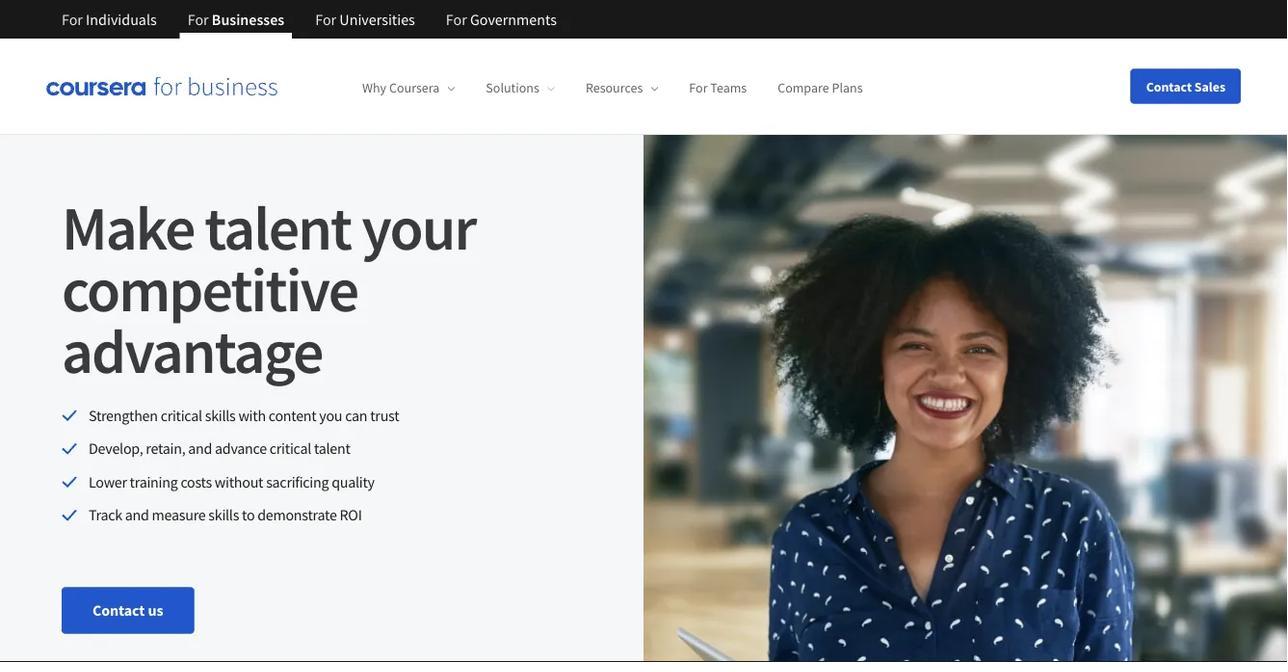 Task type: locate. For each thing, give the bounding box(es) containing it.
contact for contact sales
[[1147, 78, 1193, 95]]

and up costs
[[188, 439, 212, 458]]

for left businesses
[[188, 10, 209, 29]]

retain,
[[146, 439, 185, 458]]

0 vertical spatial and
[[188, 439, 212, 458]]

sacrificing
[[266, 472, 329, 491]]

0 vertical spatial critical
[[161, 406, 202, 425]]

contact left sales
[[1147, 78, 1193, 95]]

for left universities
[[315, 10, 337, 29]]

for left the teams
[[690, 79, 708, 97]]

for left "governments"
[[446, 10, 467, 29]]

strengthen critical skills with content you can trust
[[89, 406, 399, 425]]

governments
[[470, 10, 557, 29]]

quality
[[332, 472, 375, 491]]

contact us
[[93, 601, 163, 620]]

contact sales button
[[1131, 69, 1242, 104]]

why coursera
[[362, 79, 440, 97]]

0 vertical spatial talent
[[205, 188, 351, 266]]

individuals
[[86, 10, 157, 29]]

with
[[238, 406, 266, 425]]

why
[[362, 79, 387, 97]]

critical
[[161, 406, 202, 425], [270, 439, 311, 458]]

contact inside button
[[1147, 78, 1193, 95]]

1 horizontal spatial contact
[[1147, 78, 1193, 95]]

0 vertical spatial contact
[[1147, 78, 1193, 95]]

and right track
[[125, 505, 149, 525]]

roi
[[340, 505, 362, 525]]

make talent your competitive advantage
[[62, 188, 476, 389]]

skills
[[205, 406, 236, 425], [209, 505, 239, 525]]

1 vertical spatial critical
[[270, 439, 311, 458]]

1 vertical spatial contact
[[93, 601, 145, 620]]

for for businesses
[[188, 10, 209, 29]]

trust
[[370, 406, 399, 425]]

1 vertical spatial skills
[[209, 505, 239, 525]]

for
[[62, 10, 83, 29], [188, 10, 209, 29], [315, 10, 337, 29], [446, 10, 467, 29], [690, 79, 708, 97]]

competitive
[[62, 250, 358, 328]]

sales
[[1195, 78, 1226, 95]]

coursera for business image
[[46, 76, 278, 96]]

strengthen
[[89, 406, 158, 425]]

measure
[[152, 505, 206, 525]]

talent
[[205, 188, 351, 266], [314, 439, 350, 458]]

critical up retain,
[[161, 406, 202, 425]]

1 vertical spatial and
[[125, 505, 149, 525]]

track
[[89, 505, 122, 525]]

for for governments
[[446, 10, 467, 29]]

lower training costs without sacrificing quality
[[89, 472, 375, 491]]

contact sales
[[1147, 78, 1226, 95]]

contact left us
[[93, 601, 145, 620]]

talent inside 'make talent your competitive advantage'
[[205, 188, 351, 266]]

universities
[[340, 10, 415, 29]]

why coursera link
[[362, 79, 455, 97]]

critical down content
[[270, 439, 311, 458]]

costs
[[181, 472, 212, 491]]

develop, retain, and advance critical talent
[[89, 439, 350, 458]]

0 horizontal spatial contact
[[93, 601, 145, 620]]

resources link
[[586, 79, 659, 97]]

for for individuals
[[62, 10, 83, 29]]

for left individuals
[[62, 10, 83, 29]]

for universities
[[315, 10, 415, 29]]

1 vertical spatial talent
[[314, 439, 350, 458]]

contact
[[1147, 78, 1193, 95], [93, 601, 145, 620]]

skills left the with
[[205, 406, 236, 425]]

1 horizontal spatial critical
[[270, 439, 311, 458]]

and
[[188, 439, 212, 458], [125, 505, 149, 525]]

skills left the to
[[209, 505, 239, 525]]

us
[[148, 601, 163, 620]]



Task type: vqa. For each thing, say whether or not it's contained in the screenshot.
"For Governments"
yes



Task type: describe. For each thing, give the bounding box(es) containing it.
develop,
[[89, 439, 143, 458]]

banner navigation
[[46, 0, 573, 39]]

for for universities
[[315, 10, 337, 29]]

plans
[[832, 79, 863, 97]]

contact us link
[[62, 588, 194, 634]]

without
[[215, 472, 263, 491]]

you
[[319, 406, 342, 425]]

compare plans
[[778, 79, 863, 97]]

track and measure skills to demonstrate roi
[[89, 505, 362, 525]]

compare plans link
[[778, 79, 863, 97]]

for teams link
[[690, 79, 747, 97]]

coursera
[[389, 79, 440, 97]]

0 horizontal spatial critical
[[161, 406, 202, 425]]

0 horizontal spatial and
[[125, 505, 149, 525]]

contact for contact us
[[93, 601, 145, 620]]

resources
[[586, 79, 643, 97]]

make
[[62, 188, 194, 266]]

advance
[[215, 439, 267, 458]]

teams
[[711, 79, 747, 97]]

lower
[[89, 472, 127, 491]]

content
[[269, 406, 317, 425]]

demonstrate
[[258, 505, 337, 525]]

solutions link
[[486, 79, 555, 97]]

solutions
[[486, 79, 540, 97]]

training
[[130, 472, 178, 491]]

compare
[[778, 79, 830, 97]]

for individuals
[[62, 10, 157, 29]]

your
[[362, 188, 476, 266]]

1 horizontal spatial and
[[188, 439, 212, 458]]

to
[[242, 505, 255, 525]]

advantage
[[62, 312, 323, 389]]

for governments
[[446, 10, 557, 29]]

businesses
[[212, 10, 285, 29]]

for businesses
[[188, 10, 285, 29]]

0 vertical spatial skills
[[205, 406, 236, 425]]

can
[[345, 406, 368, 425]]

for teams
[[690, 79, 747, 97]]



